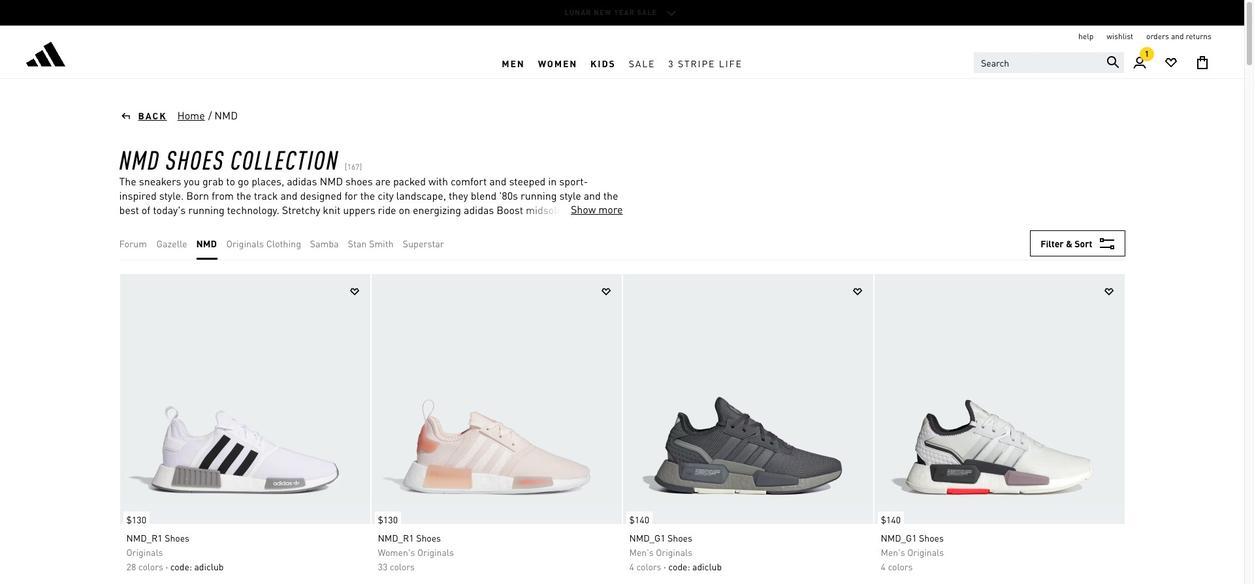 Task type: describe. For each thing, give the bounding box(es) containing it.
originals for nmd_g1 shoes men's originals 4 colors
[[908, 547, 944, 559]]

home link
[[177, 108, 206, 123]]

track
[[254, 189, 278, 203]]

nmd link
[[196, 236, 217, 251]]

back
[[138, 110, 167, 122]]

home
[[177, 108, 205, 122]]

with
[[429, 174, 448, 188]]

samba link
[[310, 236, 339, 251]]

sort
[[1075, 238, 1093, 250]]

gazelle
[[156, 238, 187, 250]]

originals for nmd_r1 shoes women's originals 33 colors
[[417, 547, 454, 559]]

women link
[[532, 48, 584, 78]]

every
[[154, 232, 179, 246]]

the right for
[[360, 189, 375, 203]]

signature
[[573, 203, 618, 217]]

if
[[414, 218, 420, 231]]

midsoles.
[[526, 203, 571, 217]]

0 vertical spatial to
[[226, 174, 235, 188]]

nmd right home
[[215, 108, 238, 122]]

0 vertical spatial running
[[521, 189, 557, 203]]

$130 for nmd_r1 shoes women's originals 33 colors
[[378, 514, 398, 526]]

returns
[[1186, 31, 1212, 41]]

go
[[238, 174, 249, 188]]

nmd_r1 shoes originals 28 colors · code: adiclub
[[126, 532, 224, 573]]

colors inside "nmd_r1 shoes originals 28 colors · code: adiclub"
[[138, 561, 163, 573]]

paced
[[250, 218, 278, 231]]

explore
[[474, 218, 508, 231]]

1 link
[[1124, 47, 1156, 78]]

0 horizontal spatial running
[[188, 203, 224, 217]]

landscape,
[[396, 189, 446, 203]]

plugs
[[159, 218, 184, 231]]

shoes for nmd_r1 shoes women's originals 33 colors
[[416, 532, 441, 544]]

the up "choose"
[[211, 218, 226, 231]]

stan smith
[[348, 238, 394, 250]]

grab
[[202, 174, 224, 188]]

filter
[[1041, 238, 1064, 250]]

the
[[119, 174, 136, 188]]

0 vertical spatial adidas
[[287, 174, 317, 188]]

nmd down rooted on the top left of page
[[313, 232, 336, 246]]

wishlist
[[1107, 31, 1134, 41]]

on
[[399, 203, 410, 217]]

nmd up designed
[[320, 174, 343, 188]]

$140 link for nmd_g1 shoes men's originals 4 colors
[[874, 506, 904, 528]]

packed
[[393, 174, 426, 188]]

stretchy
[[282, 203, 320, 217]]

and down decades
[[364, 232, 381, 246]]

shoes for nmd_g1 shoes men's originals 4 colors
[[919, 532, 944, 544]]

inspired
[[119, 189, 157, 203]]

clothing
[[266, 238, 301, 250]]

$140 link for nmd_g1 shoes men's originals 4 colors · code: adiclub
[[623, 506, 653, 528]]

2 horizontal spatial you
[[531, 218, 547, 231]]

superstar link
[[403, 236, 444, 251]]

the sneakers you grab to go places, adidas nmd shoes are packed with comfort and steeped in sport- inspired style. born from the track and designed for the city landscape, they blend '80s running style and the best of today's running technology. stretchy knit uppers ride on energizing adidas boost midsoles. signature midsole plugs keep the fast-paced style rooted in decades past. if you love to explore and you seek adventure around every corner, choose your favorite nmd color and vibe, and get going.
[[119, 174, 620, 246]]

women's
[[378, 547, 415, 559]]

3 stripe life
[[669, 57, 743, 69]]

wishlist link
[[1107, 31, 1134, 42]]

0 vertical spatial sale
[[637, 8, 657, 17]]

4 for nmd_g1 shoes men's originals 4 colors · code: adiclub
[[629, 561, 634, 573]]

stan
[[348, 238, 367, 250]]

originals for nmd_g1 shoes men's originals 4 colors · code: adiclub
[[656, 547, 693, 559]]

knit
[[323, 203, 341, 217]]

stripe
[[678, 57, 716, 69]]

Search field
[[974, 52, 1124, 73]]

originals clothing
[[226, 238, 301, 250]]

men link
[[495, 48, 532, 78]]

show
[[571, 203, 596, 216]]

help link
[[1079, 31, 1094, 42]]

show more button
[[561, 203, 623, 217]]

around
[[119, 232, 152, 246]]

blend
[[471, 189, 497, 203]]

originals clothing link
[[226, 236, 301, 251]]

1 horizontal spatial you
[[423, 218, 439, 231]]

nmd_r1 for nmd_r1 shoes originals 28 colors · code: adiclub
[[126, 532, 162, 544]]

$140 for nmd_g1 shoes men's originals 4 colors · code: adiclub
[[629, 514, 649, 526]]

favorite
[[275, 232, 310, 246]]

nmd_g1 shoes men's originals 4 colors
[[881, 532, 944, 573]]

men's originals grey nmd_g1 shoes image
[[623, 274, 873, 525]]

nmd_r1 shoes women's originals 33 colors
[[378, 532, 454, 573]]

main navigation element
[[298, 48, 947, 78]]

orders and returns link
[[1147, 31, 1212, 42]]

nmd down keep
[[196, 238, 217, 250]]

vibe,
[[384, 232, 405, 246]]

choose
[[217, 232, 250, 246]]

$140 for nmd_g1 shoes men's originals 4 colors
[[881, 514, 901, 526]]

shoes for nmd shoes collection [167]
[[166, 142, 225, 176]]

they
[[449, 189, 468, 203]]

sale link
[[622, 48, 662, 78]]

corner,
[[182, 232, 214, 246]]

adiclub inside "nmd_r1 shoes originals 28 colors · code: adiclub"
[[194, 561, 224, 573]]

midsole
[[119, 218, 156, 231]]

filter & sort
[[1041, 238, 1093, 250]]

from
[[212, 189, 234, 203]]

uppers
[[343, 203, 375, 217]]

and up the signature on the top left of the page
[[584, 189, 601, 203]]

1 vertical spatial style
[[280, 218, 302, 231]]

gazelle link
[[156, 236, 187, 251]]

smith
[[369, 238, 394, 250]]

for
[[345, 189, 358, 203]]

keep
[[187, 218, 209, 231]]

superstar
[[403, 238, 444, 250]]

places,
[[252, 174, 284, 188]]

nmd up "inspired"
[[119, 142, 160, 176]]

steeped
[[509, 174, 546, 188]]

forum link
[[119, 236, 147, 251]]

'80s
[[499, 189, 518, 203]]

sneakers
[[139, 174, 181, 188]]



Task type: vqa. For each thing, say whether or not it's contained in the screenshot.
'DESIGNED'
yes



Task type: locate. For each thing, give the bounding box(es) containing it.
1 horizontal spatial $140 link
[[874, 506, 904, 528]]

1 horizontal spatial adidas
[[464, 203, 494, 217]]

nmd_g1 shoes men's originals 4 colors · code: adiclub
[[629, 532, 722, 573]]

men's originals white nmd_g1 shoes image
[[874, 274, 1125, 525]]

running down born
[[188, 203, 224, 217]]

1 $130 link from the left
[[120, 506, 150, 528]]

colors for nmd_r1 shoes women's originals 33 colors
[[390, 561, 415, 573]]

sale inside main navigation element
[[629, 57, 655, 69]]

to right love
[[463, 218, 472, 231]]

1 vertical spatial sale
[[629, 57, 655, 69]]

1 $130 from the left
[[126, 514, 146, 526]]

2 colors from the left
[[390, 561, 415, 573]]

to
[[226, 174, 235, 188], [463, 218, 472, 231]]

0 horizontal spatial to
[[226, 174, 235, 188]]

$140 up nmd_g1 shoes men's originals 4 colors · code: adiclub
[[629, 514, 649, 526]]

2 · from the left
[[664, 561, 666, 573]]

nmd_r1 inside nmd_r1 shoes women's originals 33 colors
[[378, 532, 414, 544]]

women
[[538, 57, 578, 69]]

$130 up 28
[[126, 514, 146, 526]]

adidas up designed
[[287, 174, 317, 188]]

colors for nmd_g1 shoes men's originals 4 colors
[[888, 561, 913, 573]]

ride
[[378, 203, 396, 217]]

0 horizontal spatial $140 link
[[623, 506, 653, 528]]

$130 link for nmd_r1 shoes originals 28 colors · code: adiclub
[[120, 506, 150, 528]]

0 vertical spatial style
[[560, 189, 581, 203]]

$140 link
[[623, 506, 653, 528], [874, 506, 904, 528]]

0 horizontal spatial adiclub
[[194, 561, 224, 573]]

1 adiclub from the left
[[194, 561, 224, 573]]

0 horizontal spatial $130 link
[[120, 506, 150, 528]]

·
[[166, 561, 168, 573], [664, 561, 666, 573]]

the up the signature on the top left of the page
[[604, 189, 618, 203]]

originals white nmd_r1 shoes image
[[120, 274, 370, 525]]

lunar
[[565, 8, 592, 17]]

2 $140 from the left
[[881, 514, 901, 526]]

adiclub inside nmd_g1 shoes men's originals 4 colors · code: adiclub
[[693, 561, 722, 573]]

[167]
[[345, 162, 362, 172]]

list containing forum
[[119, 227, 453, 260]]

3 colors from the left
[[637, 561, 661, 573]]

1 $140 link from the left
[[623, 506, 653, 528]]

$130 up women's
[[378, 514, 398, 526]]

2 code: from the left
[[669, 561, 690, 573]]

2 men's from the left
[[881, 547, 905, 559]]

back button
[[119, 109, 167, 122]]

0 horizontal spatial nmd_g1
[[629, 532, 665, 544]]

2 nmd_g1 from the left
[[881, 532, 917, 544]]

colors inside nmd_g1 shoes men's originals 4 colors · code: adiclub
[[637, 561, 661, 573]]

colors for nmd_g1 shoes men's originals 4 colors · code: adiclub
[[637, 561, 661, 573]]

· inside "nmd_r1 shoes originals 28 colors · code: adiclub"
[[166, 561, 168, 573]]

men's
[[629, 547, 654, 559], [881, 547, 905, 559]]

1 · from the left
[[166, 561, 168, 573]]

your
[[252, 232, 273, 246]]

in
[[548, 174, 557, 188], [337, 218, 346, 231]]

nmd
[[215, 108, 238, 122], [119, 142, 160, 176], [320, 174, 343, 188], [313, 232, 336, 246], [196, 238, 217, 250]]

&
[[1066, 238, 1073, 250]]

today's
[[153, 203, 186, 217]]

1 horizontal spatial men's
[[881, 547, 905, 559]]

1 code: from the left
[[170, 561, 192, 573]]

0 horizontal spatial ·
[[166, 561, 168, 573]]

2 nmd_r1 from the left
[[378, 532, 414, 544]]

1 men's from the left
[[629, 547, 654, 559]]

$130 link
[[120, 506, 150, 528], [371, 506, 401, 528]]

nmd_r1 up 28
[[126, 532, 162, 544]]

style up favorite
[[280, 218, 302, 231]]

1 vertical spatial adidas
[[464, 203, 494, 217]]

1 horizontal spatial running
[[521, 189, 557, 203]]

originals inside "nmd_r1 shoes originals 28 colors · code: adiclub"
[[126, 547, 163, 559]]

show more
[[571, 203, 623, 216]]

· inside nmd_g1 shoes men's originals 4 colors · code: adiclub
[[664, 561, 666, 573]]

code: inside nmd_g1 shoes men's originals 4 colors · code: adiclub
[[669, 561, 690, 573]]

to left go
[[226, 174, 235, 188]]

$140 up nmd_g1 shoes men's originals 4 colors
[[881, 514, 901, 526]]

men
[[502, 57, 525, 69]]

1 horizontal spatial nmd_g1
[[881, 532, 917, 544]]

$140 link up nmd_g1 shoes men's originals 4 colors
[[874, 506, 904, 528]]

men's for nmd_g1 shoes men's originals 4 colors · code: adiclub
[[629, 547, 654, 559]]

rooted
[[305, 218, 335, 231]]

1 horizontal spatial to
[[463, 218, 472, 231]]

$140 link up nmd_g1 shoes men's originals 4 colors · code: adiclub
[[623, 506, 653, 528]]

4 for nmd_g1 shoes men's originals 4 colors
[[881, 561, 886, 573]]

2 4 from the left
[[881, 561, 886, 573]]

0 horizontal spatial style
[[280, 218, 302, 231]]

adidas down blend on the top
[[464, 203, 494, 217]]

1 horizontal spatial 4
[[881, 561, 886, 573]]

help
[[1079, 31, 1094, 41]]

nmd_g1 for nmd_g1 shoes men's originals 4 colors · code: adiclub
[[629, 532, 665, 544]]

are
[[375, 174, 391, 188]]

1 vertical spatial running
[[188, 203, 224, 217]]

more
[[599, 203, 623, 216]]

shoes for nmd_g1 shoes men's originals 4 colors · code: adiclub
[[668, 532, 692, 544]]

1 horizontal spatial ·
[[664, 561, 666, 573]]

forum
[[119, 238, 147, 250]]

shoes for nmd_r1 shoes originals 28 colors · code: adiclub
[[165, 532, 189, 544]]

sale left 3
[[629, 57, 655, 69]]

1 horizontal spatial code:
[[669, 561, 690, 573]]

2 $140 link from the left
[[874, 506, 904, 528]]

4 colors from the left
[[888, 561, 913, 573]]

nmd_g1 inside nmd_g1 shoes men's originals 4 colors
[[881, 532, 917, 544]]

fast-
[[229, 218, 250, 231]]

list
[[119, 227, 453, 260]]

1 nmd_g1 from the left
[[629, 532, 665, 544]]

in left sport- at the left top of page
[[548, 174, 557, 188]]

nmd_g1 for nmd_g1 shoes men's originals 4 colors
[[881, 532, 917, 544]]

shoes
[[346, 174, 373, 188]]

sale right year
[[637, 8, 657, 17]]

1
[[1145, 49, 1149, 59]]

1 colors from the left
[[138, 561, 163, 573]]

4 inside nmd_g1 shoes men's originals 4 colors
[[881, 561, 886, 573]]

adiclub
[[194, 561, 224, 573], [693, 561, 722, 573]]

going.
[[445, 232, 473, 246]]

seek
[[549, 218, 571, 231]]

get
[[428, 232, 442, 246]]

1 horizontal spatial $130
[[378, 514, 398, 526]]

you up born
[[184, 174, 200, 188]]

2 $130 from the left
[[378, 514, 398, 526]]

colors inside nmd_r1 shoes women's originals 33 colors
[[390, 561, 415, 573]]

shoes inside "nmd_r1 shoes originals 28 colors · code: adiclub"
[[165, 532, 189, 544]]

0 horizontal spatial $130
[[126, 514, 146, 526]]

the down go
[[236, 189, 251, 203]]

colors
[[138, 561, 163, 573], [390, 561, 415, 573], [637, 561, 661, 573], [888, 561, 913, 573]]

4 inside nmd_g1 shoes men's originals 4 colors · code: adiclub
[[629, 561, 634, 573]]

kids link
[[584, 48, 622, 78]]

shoes inside nmd_g1 shoes men's originals 4 colors
[[919, 532, 944, 544]]

nmd_r1 inside "nmd_r1 shoes originals 28 colors · code: adiclub"
[[126, 532, 162, 544]]

energizing
[[413, 203, 461, 217]]

0 horizontal spatial adidas
[[287, 174, 317, 188]]

designed
[[300, 189, 342, 203]]

love
[[442, 218, 460, 231]]

and
[[1171, 31, 1184, 41], [490, 174, 507, 188], [281, 189, 298, 203], [584, 189, 601, 203], [511, 218, 528, 231], [364, 232, 381, 246], [408, 232, 425, 246]]

1 vertical spatial to
[[463, 218, 472, 231]]

running
[[521, 189, 557, 203], [188, 203, 224, 217]]

and down 'boost'
[[511, 218, 528, 231]]

1 horizontal spatial $130 link
[[371, 506, 401, 528]]

0 horizontal spatial 4
[[629, 561, 634, 573]]

0 horizontal spatial $140
[[629, 514, 649, 526]]

color
[[338, 232, 362, 246]]

new
[[594, 8, 612, 17]]

nmd_g1 inside nmd_g1 shoes men's originals 4 colors · code: adiclub
[[629, 532, 665, 544]]

originals
[[226, 238, 264, 250], [126, 547, 163, 559], [417, 547, 454, 559], [656, 547, 693, 559], [908, 547, 944, 559]]

nmd_r1 for nmd_r1 shoes women's originals 33 colors
[[378, 532, 414, 544]]

$130 for nmd_r1 shoes originals 28 colors · code: adiclub
[[126, 514, 146, 526]]

28
[[126, 561, 136, 573]]

2 $130 link from the left
[[371, 506, 401, 528]]

the
[[236, 189, 251, 203], [360, 189, 375, 203], [604, 189, 618, 203], [211, 218, 226, 231]]

shoes inside nmd_r1 shoes women's originals 33 colors
[[416, 532, 441, 544]]

sale
[[637, 8, 657, 17], [629, 57, 655, 69]]

shoes
[[166, 142, 225, 176], [165, 532, 189, 544], [416, 532, 441, 544], [668, 532, 692, 544], [919, 532, 944, 544]]

adidas
[[287, 174, 317, 188], [464, 203, 494, 217]]

0 horizontal spatial you
[[184, 174, 200, 188]]

technology.
[[227, 203, 279, 217]]

comfort
[[451, 174, 487, 188]]

1 horizontal spatial nmd_r1
[[378, 532, 414, 544]]

3 stripe life link
[[662, 48, 749, 78]]

men's for nmd_g1 shoes men's originals 4 colors
[[881, 547, 905, 559]]

women's originals pink nmd_r1 shoes image
[[371, 274, 622, 525]]

stan smith link
[[348, 236, 394, 251]]

style down sport- at the left top of page
[[560, 189, 581, 203]]

1 nmd_r1 from the left
[[126, 532, 162, 544]]

colors inside nmd_g1 shoes men's originals 4 colors
[[888, 561, 913, 573]]

3
[[669, 57, 675, 69]]

33
[[378, 561, 388, 573]]

1 horizontal spatial adiclub
[[693, 561, 722, 573]]

$140
[[629, 514, 649, 526], [881, 514, 901, 526]]

past.
[[389, 218, 412, 231]]

0 horizontal spatial nmd_r1
[[126, 532, 162, 544]]

2 adiclub from the left
[[693, 561, 722, 573]]

style.
[[159, 189, 184, 203]]

and down if
[[408, 232, 425, 246]]

$130 link up 28
[[120, 506, 150, 528]]

collection
[[231, 142, 339, 176]]

1 horizontal spatial $140
[[881, 514, 901, 526]]

samba
[[310, 238, 339, 250]]

originals inside nmd_g1 shoes men's originals 4 colors
[[908, 547, 944, 559]]

best
[[119, 203, 139, 217]]

and right orders
[[1171, 31, 1184, 41]]

1 vertical spatial in
[[337, 218, 346, 231]]

nmd_r1 up women's
[[378, 532, 414, 544]]

boost
[[497, 203, 523, 217]]

and up stretchy
[[281, 189, 298, 203]]

1 $140 from the left
[[629, 514, 649, 526]]

in up color
[[337, 218, 346, 231]]

decades
[[348, 218, 386, 231]]

0 horizontal spatial code:
[[170, 561, 192, 573]]

shoes inside nmd_g1 shoes men's originals 4 colors · code: adiclub
[[668, 532, 692, 544]]

men's inside nmd_g1 shoes men's originals 4 colors · code: adiclub
[[629, 547, 654, 559]]

0 horizontal spatial in
[[337, 218, 346, 231]]

of
[[142, 203, 150, 217]]

you right if
[[423, 218, 439, 231]]

0 horizontal spatial men's
[[629, 547, 654, 559]]

originals inside nmd_r1 shoes women's originals 33 colors
[[417, 547, 454, 559]]

$130 link up women's
[[371, 506, 401, 528]]

running up midsoles.
[[521, 189, 557, 203]]

1 horizontal spatial style
[[560, 189, 581, 203]]

men's inside nmd_g1 shoes men's originals 4 colors
[[881, 547, 905, 559]]

originals inside nmd_g1 shoes men's originals 4 colors · code: adiclub
[[656, 547, 693, 559]]

code: inside "nmd_r1 shoes originals 28 colors · code: adiclub"
[[170, 561, 192, 573]]

0 vertical spatial in
[[548, 174, 557, 188]]

1 4 from the left
[[629, 561, 634, 573]]

1 horizontal spatial in
[[548, 174, 557, 188]]

and up ''80s'
[[490, 174, 507, 188]]

you down midsoles.
[[531, 218, 547, 231]]

$130 link for nmd_r1 shoes women's originals 33 colors
[[371, 506, 401, 528]]



